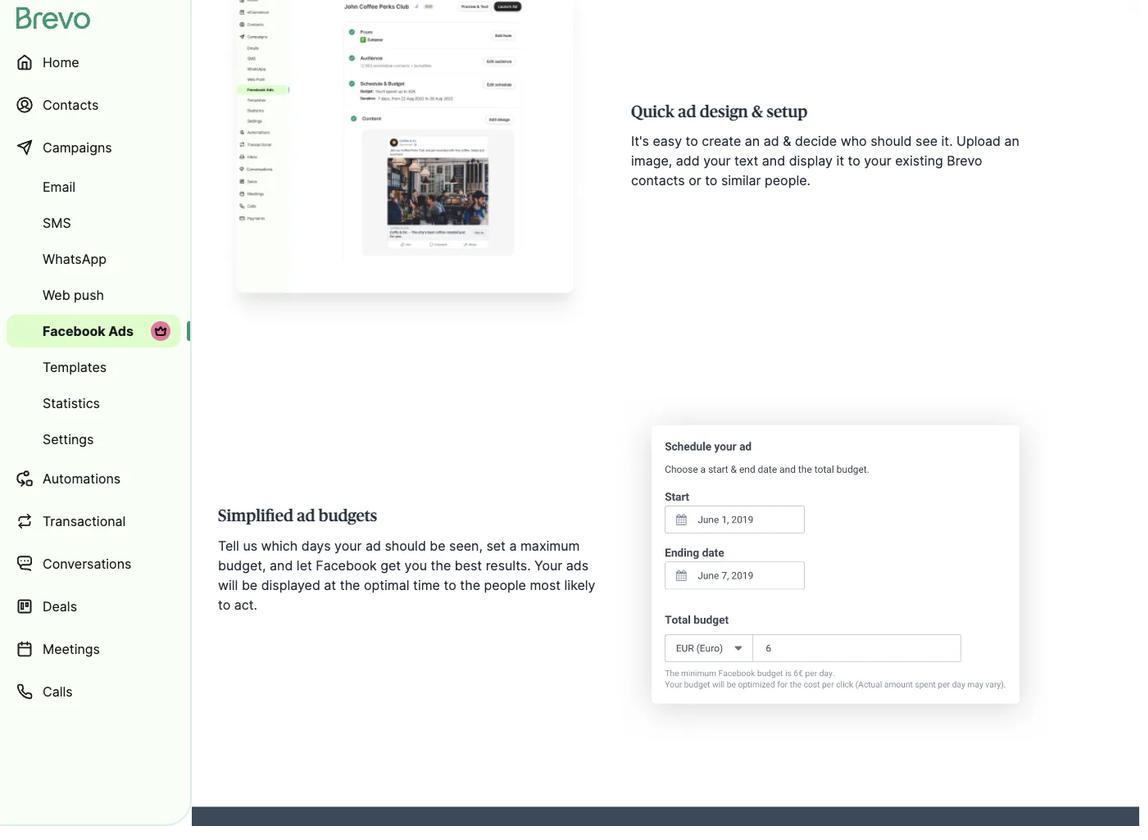 Task type: vqa. For each thing, say whether or not it's contained in the screenshot.
Campaigns link
yes



Task type: locate. For each thing, give the bounding box(es) containing it.
0 horizontal spatial facebook
[[43, 323, 105, 339]]

set
[[487, 538, 506, 554]]

the up the "time"
[[431, 557, 451, 573]]

get
[[381, 557, 401, 573]]

be left seen,
[[430, 538, 446, 554]]

and
[[762, 153, 786, 169], [270, 557, 293, 573]]

budget,
[[218, 557, 266, 573]]

an
[[745, 133, 760, 149], [1005, 133, 1020, 149]]

1 horizontal spatial and
[[762, 153, 786, 169]]

ad down setup
[[764, 133, 779, 149]]

best
[[455, 557, 482, 573]]

contacts
[[631, 173, 685, 189]]

add
[[676, 153, 700, 169]]

meetings
[[43, 641, 100, 657]]

facebook
[[43, 323, 105, 339], [316, 557, 377, 573]]

to up add
[[686, 133, 698, 149]]

your down create
[[704, 153, 731, 169]]

1 vertical spatial should
[[385, 538, 426, 554]]

should inside it's easy to create an ad & decide who should see it. upload an image, add your text and display it to your existing brevo contacts or to similar people.
[[871, 133, 912, 149]]

it
[[837, 153, 845, 169]]

your
[[535, 557, 563, 573]]

ads
[[108, 323, 134, 339]]

you
[[405, 557, 427, 573]]

calls link
[[7, 672, 180, 712]]

the down 'best'
[[460, 577, 480, 593]]

0 horizontal spatial your
[[335, 538, 362, 554]]

decide
[[795, 133, 837, 149]]

1 horizontal spatial &
[[783, 133, 792, 149]]

your down budgets
[[335, 538, 362, 554]]

facebook inside facebook ads link
[[43, 323, 105, 339]]

whatsapp
[[43, 251, 107, 267]]

settings
[[43, 431, 94, 447]]

templates
[[43, 359, 107, 375]]

your inside tell us which days your ad should be seen, set a maximum budget, and let facebook get you the best results. your ads will be displayed at the optimal time to the people most likely to act.
[[335, 538, 362, 554]]

and down the which
[[270, 557, 293, 573]]

create
[[702, 133, 741, 149]]

deals
[[43, 599, 77, 615]]

simplified
[[218, 508, 294, 525]]

brevo
[[947, 153, 983, 169]]

tell us which days your ad should be seen, set a maximum budget, and let facebook get you the best results. your ads will be displayed at the optimal time to the people most likely to act.
[[218, 538, 596, 613]]

0 vertical spatial and
[[762, 153, 786, 169]]

ad inside it's easy to create an ad & decide who should see it. upload an image, add your text and display it to your existing brevo contacts or to similar people.
[[764, 133, 779, 149]]

1 vertical spatial &
[[783, 133, 792, 149]]

0 horizontal spatial be
[[242, 577, 258, 593]]

likely
[[565, 577, 596, 593]]

transactional
[[43, 513, 126, 529]]

1 horizontal spatial your
[[704, 153, 731, 169]]

ad right "quick"
[[678, 104, 697, 120]]

facebook ads
[[43, 323, 134, 339]]

to down will
[[218, 597, 231, 613]]

let
[[297, 557, 312, 573]]

facebook ads link
[[7, 315, 180, 348]]

1 horizontal spatial facebook
[[316, 557, 377, 573]]

the right at
[[340, 577, 360, 593]]

budgets
[[319, 508, 377, 525]]

quick
[[631, 104, 675, 120]]

transactional link
[[7, 502, 180, 541]]

your
[[704, 153, 731, 169], [864, 153, 892, 169], [335, 538, 362, 554]]

0 vertical spatial be
[[430, 538, 446, 554]]

& left setup
[[752, 104, 764, 120]]

existing
[[895, 153, 944, 169]]

facebook up templates
[[43, 323, 105, 339]]

2 horizontal spatial your
[[864, 153, 892, 169]]

&
[[752, 104, 764, 120], [783, 133, 792, 149]]

ad
[[678, 104, 697, 120], [764, 133, 779, 149], [297, 508, 315, 525], [366, 538, 381, 554]]

design
[[700, 104, 748, 120]]

0 horizontal spatial and
[[270, 557, 293, 573]]

your down who
[[864, 153, 892, 169]]

should up existing
[[871, 133, 912, 149]]

0 vertical spatial &
[[752, 104, 764, 120]]

1 horizontal spatial be
[[430, 538, 446, 554]]

optimal
[[364, 577, 410, 593]]

statistics
[[43, 395, 100, 411]]

tell
[[218, 538, 239, 554]]

facebook up at
[[316, 557, 377, 573]]

the
[[431, 557, 451, 573], [340, 577, 360, 593], [460, 577, 480, 593]]

0 horizontal spatial an
[[745, 133, 760, 149]]

1 vertical spatial and
[[270, 557, 293, 573]]

left___rvooi image
[[154, 325, 167, 338]]

results.
[[486, 557, 531, 573]]

0 horizontal spatial should
[[385, 538, 426, 554]]

ad up get
[[366, 538, 381, 554]]

1 horizontal spatial an
[[1005, 133, 1020, 149]]

sms link
[[7, 207, 180, 239]]

us
[[243, 538, 258, 554]]

image,
[[631, 153, 673, 169]]

to
[[686, 133, 698, 149], [848, 153, 861, 169], [705, 173, 718, 189], [444, 577, 456, 593], [218, 597, 231, 613]]

whatsapp link
[[7, 243, 180, 275]]

an right upload
[[1005, 133, 1020, 149]]

statistics link
[[7, 387, 180, 420]]

& inside it's easy to create an ad & decide who should see it. upload an image, add your text and display it to your existing brevo contacts or to similar people.
[[783, 133, 792, 149]]

it's
[[631, 133, 649, 149]]

automations link
[[7, 459, 180, 499]]

web
[[43, 287, 70, 303]]

0 vertical spatial should
[[871, 133, 912, 149]]

1 horizontal spatial should
[[871, 133, 912, 149]]

ads
[[566, 557, 589, 573]]

an up text
[[745, 133, 760, 149]]

0 vertical spatial facebook
[[43, 323, 105, 339]]

see
[[916, 133, 938, 149]]

to right the "time"
[[444, 577, 456, 593]]

act.
[[234, 597, 257, 613]]

should
[[871, 133, 912, 149], [385, 538, 426, 554]]

should up the you at the left bottom of page
[[385, 538, 426, 554]]

and up people.
[[762, 153, 786, 169]]

1 vertical spatial facebook
[[316, 557, 377, 573]]

be
[[430, 538, 446, 554], [242, 577, 258, 593]]

be up act.
[[242, 577, 258, 593]]

campaigns
[[43, 139, 112, 155]]

displayed
[[261, 577, 320, 593]]

2 horizontal spatial the
[[460, 577, 480, 593]]

& left decide in the right top of the page
[[783, 133, 792, 149]]

setup
[[767, 104, 808, 120]]

display
[[789, 153, 833, 169]]



Task type: describe. For each thing, give the bounding box(es) containing it.
people.
[[765, 173, 811, 189]]

at
[[324, 577, 336, 593]]

contacts
[[43, 97, 99, 113]]

email
[[43, 179, 76, 195]]

ad inside tell us which days your ad should be seen, set a maximum budget, and let facebook get you the best results. your ads will be displayed at the optimal time to the people most likely to act.
[[366, 538, 381, 554]]

will
[[218, 577, 238, 593]]

sms
[[43, 215, 71, 231]]

0 horizontal spatial the
[[340, 577, 360, 593]]

web push
[[43, 287, 104, 303]]

most
[[530, 577, 561, 593]]

similar
[[721, 173, 761, 189]]

a
[[510, 538, 517, 554]]

deals link
[[7, 587, 180, 626]]

2 an from the left
[[1005, 133, 1020, 149]]

to right it
[[848, 153, 861, 169]]

meetings link
[[7, 630, 180, 669]]

automations
[[43, 471, 121, 487]]

0 horizontal spatial &
[[752, 104, 764, 120]]

contacts link
[[7, 85, 180, 125]]

push
[[74, 287, 104, 303]]

it.
[[942, 133, 953, 149]]

home
[[43, 54, 79, 70]]

email link
[[7, 171, 180, 203]]

settings link
[[7, 423, 180, 456]]

time
[[413, 577, 440, 593]]

people
[[484, 577, 526, 593]]

days
[[301, 538, 331, 554]]

seen,
[[449, 538, 483, 554]]

1 an from the left
[[745, 133, 760, 149]]

text
[[735, 153, 759, 169]]

web push link
[[7, 279, 180, 312]]

should inside tell us which days your ad should be seen, set a maximum budget, and let facebook get you the best results. your ads will be displayed at the optimal time to the people most likely to act.
[[385, 538, 426, 554]]

and inside tell us which days your ad should be seen, set a maximum budget, and let facebook get you the best results. your ads will be displayed at the optimal time to the people most likely to act.
[[270, 557, 293, 573]]

it's easy to create an ad & decide who should see it. upload an image, add your text and display it to your existing brevo contacts or to similar people.
[[631, 133, 1020, 189]]

conversations link
[[7, 544, 180, 584]]

upload
[[957, 133, 1001, 149]]

to right or
[[705, 173, 718, 189]]

home link
[[7, 43, 180, 82]]

calls
[[43, 684, 73, 700]]

1 horizontal spatial the
[[431, 557, 451, 573]]

quick ad design & setup
[[631, 104, 808, 120]]

simplified ad budgets
[[218, 508, 377, 525]]

facebook inside tell us which days your ad should be seen, set a maximum budget, and let facebook get you the best results. your ads will be displayed at the optimal time to the people most likely to act.
[[316, 557, 377, 573]]

1 vertical spatial be
[[242, 577, 258, 593]]

conversations
[[43, 556, 131, 572]]

and inside it's easy to create an ad & decide who should see it. upload an image, add your text and display it to your existing brevo contacts or to similar people.
[[762, 153, 786, 169]]

easy
[[653, 133, 682, 149]]

ad up days
[[297, 508, 315, 525]]

who
[[841, 133, 867, 149]]

campaigns link
[[7, 128, 180, 167]]

maximum
[[521, 538, 580, 554]]

which
[[261, 538, 298, 554]]

templates link
[[7, 351, 180, 384]]

or
[[689, 173, 702, 189]]



